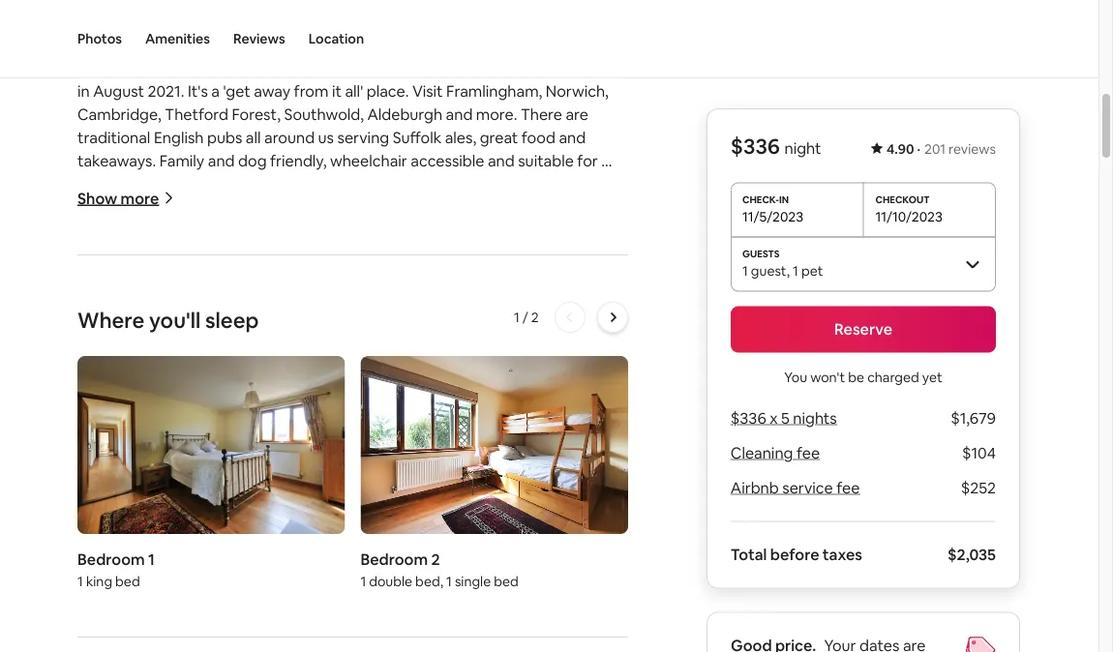 Task type: describe. For each thing, give the bounding box(es) containing it.
football
[[218, 453, 273, 473]]

superhosts!
[[214, 175, 298, 194]]

the left "barn,"
[[288, 546, 312, 566]]

for up it's
[[553, 384, 573, 404]]

11/5/2023
[[743, 208, 804, 225]]

$2,035
[[948, 545, 996, 565]]

house
[[544, 523, 587, 543]]

tub,
[[556, 58, 584, 78]]

pet
[[802, 262, 823, 279]]

travellers. inside the barn sleeps up to 7 people (more for an additional fee), with views over the countryside, a large garden and outdoor bluetooth enabled hot tub, new in august 2021. it's a 'get away from it all' place. visit framlingham, norwich, cambridge, thetford forest, southwold, aldeburgh and more. there are traditional english pubs all around us serving suffolk ales, great food and takeaways. family and dog friendly, wheelchair accessible and suitable for business travellers. superhosts!
[[142, 175, 211, 194]]

beds
[[232, 384, 267, 404]]

bedroom 2 1 double bed, 1 single bed
[[360, 550, 519, 591]]

business inside the barn sleeps up to 7 people (more for an additional fee), with views over the countryside, a large garden and outdoor bluetooth enabled hot tub, new in august 2021. it's a 'get away from it all' place. visit framlingham, norwich, cambridge, thetford forest, southwold, aldeburgh and more. there are traditional english pubs all around us serving suffolk ales, great food and takeaways. family and dog friendly, wheelchair accessible and suitable for business travellers. superhosts!
[[77, 175, 138, 194]]

0 horizontal spatial fee
[[797, 443, 820, 463]]

show
[[77, 189, 117, 209]]

location button
[[309, 0, 364, 77]]

0 horizontal spatial you
[[154, 430, 180, 450]]

(no
[[466, 268, 489, 287]]

$336 for $336 night
[[731, 133, 780, 160]]

the inside the barn has been renovated from a stable block and woodsheds into a modern and spacious living space. it's rural, single level (no stairs) and brilliant for groups, families, couples and business travellers. there's a large garden, outdoor bluetooth enabled hot tub (brand new in august 2021), gas bbq, living/dining space, games room, comfy beds, cooking space and lots to do locally and further afield. we're a great place for a special occasion. we sleep 7 in 'proper' beds and have a double sofa bed (on request for a small additional fee).  when the weather's fine, you live outdoors, when it's not, we have what you need to hunker down indoors, with a smart tv, book library, board games, table football and table tennis!
[[236, 407, 260, 427]]

new inside the barn sleeps up to 7 people (more for an additional fee), with views over the countryside, a large garden and outdoor bluetooth enabled hot tub, new in august 2021. it's a 'get away from it all' place. visit framlingham, norwich, cambridge, thetford forest, southwold, aldeburgh and more. there are traditional english pubs all around us serving suffolk ales, great food and takeaways. family and dog friendly, wheelchair accessible and suitable for business travellers. superhosts!
[[588, 58, 618, 78]]

locally
[[77, 361, 122, 380]]

11/10/2023
[[876, 208, 943, 225]]

norwich,
[[546, 82, 609, 102]]

a left 'get
[[211, 82, 220, 102]]

location
[[309, 30, 364, 47]]

and down into
[[539, 268, 565, 287]]

english
[[154, 128, 204, 148]]

living/dining
[[77, 337, 164, 357]]

1 left guest
[[743, 262, 748, 279]]

games
[[217, 337, 264, 357]]

library,
[[555, 430, 602, 450]]

stairs)
[[492, 268, 535, 287]]

sleep inside the barn has been renovated from a stable block and woodsheds into a modern and spacious living space. it's rural, single level (no stairs) and brilliant for groups, families, couples and business travellers. there's a large garden, outdoor bluetooth enabled hot tub (brand new in august 2021), gas bbq, living/dining space, games room, comfy beds, cooking space and lots to do locally and further afield. we're a great place for a special occasion. we sleep 7 in 'proper' beds and have a double sofa bed (on request for a small additional fee).  when the weather's fine, you live outdoors, when it's not, we have what you need to hunker down indoors, with a smart tv, book library, board games, table football and table tennis!
[[104, 384, 142, 404]]

1 guests from the top
[[77, 523, 128, 543]]

a up "2021),"
[[501, 291, 509, 311]]

do
[[589, 337, 608, 357]]

framlingham,
[[446, 82, 542, 102]]

and down the we're
[[270, 384, 297, 404]]

for right suitable
[[577, 151, 598, 171]]

show more
[[77, 189, 159, 209]]

airbnb service fee button
[[731, 478, 860, 498]]

bedroom for bedroom 2
[[360, 550, 428, 570]]

beds,
[[362, 337, 401, 357]]

1 left king
[[77, 574, 83, 591]]

a up fine,
[[338, 384, 346, 404]]

space.
[[273, 268, 319, 287]]

in right rooms
[[279, 523, 292, 543]]

1 right bed,
[[446, 574, 452, 591]]

bed,
[[415, 574, 443, 591]]

live
[[399, 407, 423, 427]]

rooms
[[231, 523, 276, 543]]

1 vertical spatial to
[[570, 337, 586, 357]]

further
[[156, 361, 206, 380]]

stable
[[338, 244, 381, 264]]

a inside guests can access all rooms in the barn, plus the garden, summer house and hot tub. we supply towels for the barn, *please bring your own extra towels for the hot tub* guests can park right in front of the barn, on a private driveway.
[[397, 593, 406, 613]]

and down down
[[277, 453, 304, 473]]

smart
[[444, 430, 486, 450]]

barn,
[[316, 546, 352, 566]]

brilliant
[[569, 268, 621, 287]]

single inside the barn has been renovated from a stable block and woodsheds into a modern and spacious living space. it's rural, single level (no stairs) and brilliant for groups, families, couples and business travellers. there's a large garden, outdoor bluetooth enabled hot tub (brand new in august 2021), gas bbq, living/dining space, games room, comfy beds, cooking space and lots to do locally and further afield. we're a great place for a special occasion. we sleep 7 in 'proper' beds and have a double sofa bed (on request for a small additional fee).  when the weather's fine, you live outdoors, when it's not, we have what you need to hunker down indoors, with a smart tv, book library, board games, table football and table tennis!
[[385, 268, 427, 287]]

guest
[[751, 262, 787, 279]]

of
[[287, 593, 302, 613]]

enabled inside the barn has been renovated from a stable block and woodsheds into a modern and spacious living space. it's rural, single level (no stairs) and brilliant for groups, families, couples and business travellers. there's a large garden, outdoor bluetooth enabled hot tub (brand new in august 2021), gas bbq, living/dining space, games room, comfy beds, cooking space and lots to do locally and further afield. we're a great place for a special occasion. we sleep 7 in 'proper' beds and have a double sofa bed (on request for a small additional fee).  when the weather's fine, you live outdoors, when it's not, we have what you need to hunker down indoors, with a smart tv, book library, board games, table football and table tennis!
[[213, 314, 271, 334]]

guests can access all rooms in the barn, plus the garden, summer house and hot tub. we supply towels for the barn, *please bring your own extra towels for the hot tub* guests can park right in front of the barn, on a private driveway.
[[77, 523, 621, 613]]

travellers. inside the barn has been renovated from a stable block and woodsheds into a modern and spacious living space. it's rural, single level (no stairs) and brilliant for groups, families, couples and business travellers. there's a large garden, outdoor bluetooth enabled hot tub (brand new in august 2021), gas bbq, living/dining space, games room, comfy beds, cooking space and lots to do locally and further afield. we're a great place for a special occasion. we sleep 7 in 'proper' beds and have a double sofa bed (on request for a small additional fee).  when the weather's fine, you live outdoors, when it's not, we have what you need to hunker down indoors, with a smart tv, book library, board games, table football and table tennis!
[[373, 291, 442, 311]]

where
[[77, 307, 145, 334]]

over
[[576, 35, 608, 55]]

the up "barn,"
[[295, 523, 322, 543]]

before
[[771, 545, 820, 565]]

1 down the *please
[[360, 574, 366, 591]]

august inside the barn has been renovated from a stable block and woodsheds into a modern and spacious living space. it's rural, single level (no stairs) and brilliant for groups, families, couples and business travellers. there's a large garden, outdoor bluetooth enabled hot tub (brand new in august 2021), gas bbq, living/dining space, games room, comfy beds, cooking space and lots to do locally and further afield. we're a great place for a special occasion. we sleep 7 in 'proper' beds and have a double sofa bed (on request for a small additional fee).  when the weather's fine, you live outdoors, when it's not, we have what you need to hunker down indoors, with a smart tv, book library, board games, table football and table tennis!
[[430, 314, 481, 334]]

in inside the barn sleeps up to 7 people (more for an additional fee), with views over the countryside, a large garden and outdoor bluetooth enabled hot tub, new in august 2021. it's a 'get away from it all' place. visit framlingham, norwich, cambridge, thetford forest, southwold, aldeburgh and more. there are traditional english pubs all around us serving suffolk ales, great food and takeaways. family and dog friendly, wheelchair accessible and suitable for business travellers. superhosts!
[[77, 82, 90, 102]]

with inside the barn sleeps up to 7 people (more for an additional fee), with views over the countryside, a large garden and outdoor bluetooth enabled hot tub, new in august 2021. it's a 'get away from it all' place. visit framlingham, norwich, cambridge, thetford forest, southwold, aldeburgh and more. there are traditional english pubs all around us serving suffolk ales, great food and takeaways. family and dog friendly, wheelchair accessible and suitable for business travellers. superhosts!
[[498, 35, 529, 55]]

the right of
[[306, 593, 333, 613]]

away
[[254, 82, 291, 102]]

and up level
[[427, 244, 454, 264]]

occasion.
[[484, 361, 551, 380]]

fee),
[[463, 35, 495, 55]]

and down the space.
[[279, 291, 305, 311]]

5
[[781, 409, 790, 428]]

amenities button
[[145, 0, 210, 77]]

right
[[196, 593, 229, 613]]

business inside the barn has been renovated from a stable block and woodsheds into a modern and spacious living space. it's rural, single level (no stairs) and brilliant for groups, families, couples and business travellers. there's a large garden, outdoor bluetooth enabled hot tub (brand new in august 2021), gas bbq, living/dining space, games room, comfy beds, cooking space and lots to do locally and further afield. we're a great place for a special occasion. we sleep 7 in 'proper' beds and have a double sofa bed (on request for a small additional fee).  when the weather's fine, you live outdoors, when it's not, we have what you need to hunker down indoors, with a smart tv, book library, board games, table football and table tennis!
[[309, 291, 370, 311]]

bluetooth inside the barn has been renovated from a stable block and woodsheds into a modern and spacious living space. it's rural, single level (no stairs) and brilliant for groups, families, couples and business travellers. there's a large garden, outdoor bluetooth enabled hot tub (brand new in august 2021), gas bbq, living/dining space, games room, comfy beds, cooking space and lots to do locally and further afield. we're a great place for a special occasion. we sleep 7 in 'proper' beds and have a double sofa bed (on request for a small additional fee).  when the weather's fine, you live outdoors, when it's not, we have what you need to hunker down indoors, with a smart tv, book library, board games, table football and table tennis!
[[139, 314, 210, 334]]

for left tub*
[[77, 570, 98, 589]]

in up cooking
[[414, 314, 426, 334]]

a left stable on the left top of the page
[[326, 244, 334, 264]]

sofa
[[403, 384, 433, 404]]

countryside,
[[105, 58, 193, 78]]

and down are
[[559, 128, 586, 148]]

outdoor inside the barn sleeps up to 7 people (more for an additional fee), with views over the countryside, a large garden and outdoor bluetooth enabled hot tub, new in august 2021. it's a 'get away from it all' place. visit framlingham, norwich, cambridge, thetford forest, southwold, aldeburgh and more. there are traditional english pubs all around us serving suffolk ales, great food and takeaways. family and dog friendly, wheelchair accessible and suitable for business travellers. superhosts!
[[332, 58, 390, 78]]

$336 for $336 x 5 nights
[[731, 409, 767, 428]]

,
[[787, 262, 790, 279]]

reserve
[[834, 319, 893, 339]]

double inside bedroom 2 1 double bed, 1 single bed
[[369, 574, 412, 591]]

2 vertical spatial to
[[223, 430, 238, 450]]

couples
[[220, 291, 275, 311]]

where you'll sleep region
[[70, 302, 636, 599]]

the down the tub.
[[102, 570, 126, 589]]

supply
[[164, 546, 210, 566]]

you
[[784, 368, 807, 386]]

large inside the barn sleeps up to 7 people (more for an additional fee), with views over the countryside, a large garden and outdoor bluetooth enabled hot tub, new in august 2021. it's a 'get away from it all' place. visit framlingham, norwich, cambridge, thetford forest, southwold, aldeburgh and more. there are traditional english pubs all around us serving suffolk ales, great food and takeaways. family and dog friendly, wheelchair accessible and suitable for business travellers. superhosts!
[[208, 58, 244, 78]]

in right right
[[233, 593, 245, 613]]

and down (more
[[301, 58, 328, 78]]

0 horizontal spatial have
[[77, 430, 111, 450]]

won't
[[810, 368, 845, 386]]

barn for sleeps
[[108, 35, 140, 55]]

the right plus
[[397, 523, 421, 543]]

and left suitable
[[488, 151, 515, 171]]

bed inside the barn has been renovated from a stable block and woodsheds into a modern and spacious living space. it's rural, single level (no stairs) and brilliant for groups, families, couples and business travellers. there's a large garden, outdoor bluetooth enabled hot tub (brand new in august 2021), gas bbq, living/dining space, games room, comfy beds, cooking space and lots to do locally and further afield. we're a great place for a special occasion. we sleep 7 in 'proper' beds and have a double sofa bed (on request for a small additional fee).  when the weather's fine, you live outdoors, when it's not, we have what you need to hunker down indoors, with a smart tv, book library, board games, table football and table tennis!
[[436, 384, 465, 404]]

x
[[770, 409, 778, 428]]

with inside the barn has been renovated from a stable block and woodsheds into a modern and spacious living space. it's rural, single level (no stairs) and brilliant for groups, families, couples and business travellers. there's a large garden, outdoor bluetooth enabled hot tub (brand new in august 2021), gas bbq, living/dining space, games room, comfy beds, cooking space and lots to do locally and further afield. we're a great place for a special occasion. we sleep 7 in 'proper' beds and have a double sofa bed (on request for a small additional fee).  when the weather's fine, you live outdoors, when it's not, we have what you need to hunker down indoors, with a smart tv, book library, board games, table football and table tennis!
[[398, 430, 429, 450]]

(brand
[[330, 314, 377, 334]]

we inside guests can access all rooms in the barn, plus the garden, summer house and hot tub. we supply towels for the barn, *please bring your own extra towels for the hot tub* guests can park right in front of the barn, on a private driveway.
[[137, 546, 160, 566]]

hot left tub*
[[129, 570, 153, 589]]

rural,
[[346, 268, 382, 287]]

pubs
[[207, 128, 242, 148]]

ales,
[[445, 128, 476, 148]]

2021.
[[148, 82, 184, 102]]

a left smart
[[432, 430, 441, 450]]

family
[[159, 151, 204, 171]]

southwold,
[[284, 105, 364, 125]]

garden
[[247, 58, 298, 78]]

reserve button
[[731, 306, 996, 353]]

small
[[589, 384, 625, 404]]

additional inside the barn has been renovated from a stable block and woodsheds into a modern and spacious living space. it's rural, single level (no stairs) and brilliant for groups, families, couples and business travellers. there's a large garden, outdoor bluetooth enabled hot tub (brand new in august 2021), gas bbq, living/dining space, games room, comfy beds, cooking space and lots to do locally and further afield. we're a great place for a special occasion. we sleep 7 in 'proper' beds and have a double sofa bed (on request for a small additional fee).  when the weather's fine, you live outdoors, when it's not, we have what you need to hunker down indoors, with a smart tv, book library, board games, table football and table tennis!
[[77, 407, 148, 427]]

4.90
[[887, 140, 914, 158]]

1 vertical spatial fee
[[837, 478, 860, 498]]

outdoor inside the barn has been renovated from a stable block and woodsheds into a modern and spacious living space. it's rural, single level (no stairs) and brilliant for groups, families, couples and business travellers. there's a large garden, outdoor bluetooth enabled hot tub (brand new in august 2021), gas bbq, living/dining space, games room, comfy beds, cooking space and lots to do locally and further afield. we're a great place for a special occasion. we sleep 7 in 'proper' beds and have a double sofa bed (on request for a small additional fee).  when the weather's fine, you live outdoors, when it's not, we have what you need to hunker down indoors, with a smart tv, book library, board games, table football and table tennis!
[[77, 314, 136, 334]]

the barn sleeps up to 7 people (more for an additional fee), with views over the countryside, a large garden and outdoor bluetooth enabled hot tub, new in august 2021. it's a 'get away from it all' place. visit framlingham, norwich, cambridge, thetford forest, southwold, aldeburgh and more. there are traditional english pubs all around us serving suffolk ales, great food and takeaways. family and dog friendly, wheelchair accessible and suitable for business travellers. superhosts!
[[77, 35, 621, 194]]

amenities
[[145, 30, 210, 47]]

there
[[521, 105, 562, 125]]

*please
[[355, 546, 408, 566]]

hot up king
[[77, 546, 102, 566]]

for down rooms
[[264, 546, 285, 566]]

down
[[294, 430, 334, 450]]

comfy
[[313, 337, 359, 357]]

there's
[[446, 291, 497, 311]]

driveway.
[[462, 593, 529, 613]]

double inside the barn has been renovated from a stable block and woodsheds into a modern and spacious living space. it's rural, single level (no stairs) and brilliant for groups, families, couples and business travellers. there's a large garden, outdoor bluetooth enabled hot tub (brand new in august 2021), gas bbq, living/dining space, games room, comfy beds, cooking space and lots to do locally and further afield. we're a great place for a special occasion. we sleep 7 in 'proper' beds and have a double sofa bed (on request for a small additional fee).  when the weather's fine, you live outdoors, when it's not, we have what you need to hunker down indoors, with a smart tv, book library, board games, table football and table tennis!
[[350, 384, 399, 404]]

forest,
[[232, 105, 281, 125]]

suitable
[[518, 151, 574, 171]]

hot inside the barn has been renovated from a stable block and woodsheds into a modern and spacious living space. it's rural, single level (no stairs) and brilliant for groups, families, couples and business travellers. there's a large garden, outdoor bluetooth enabled hot tub (brand new in august 2021), gas bbq, living/dining space, games room, comfy beds, cooking space and lots to do locally and further afield. we're a great place for a special occasion. we sleep 7 in 'proper' beds and have a double sofa bed (on request for a small additional fee).  when the weather's fine, you live outdoors, when it's not, we have what you need to hunker down indoors, with a smart tv, book library, board games, table football and table tennis!
[[274, 314, 298, 334]]

and down pubs
[[208, 151, 235, 171]]

private
[[409, 593, 459, 613]]

dog
[[238, 151, 267, 171]]



Task type: vqa. For each thing, say whether or not it's contained in the screenshot.
the main
no



Task type: locate. For each thing, give the bounding box(es) containing it.
2 up bed,
[[431, 550, 440, 570]]

table down down
[[307, 453, 343, 473]]

more
[[121, 189, 159, 209]]

1 horizontal spatial 2
[[531, 309, 539, 327]]

$336 left night
[[731, 133, 780, 160]]

0 vertical spatial with
[[498, 35, 529, 55]]

games,
[[123, 453, 175, 473]]

fine,
[[336, 407, 367, 427]]

bedroom down plus
[[360, 550, 428, 570]]

0 horizontal spatial great
[[312, 361, 350, 380]]

1 horizontal spatial we
[[137, 546, 160, 566]]

1 vertical spatial with
[[398, 430, 429, 450]]

enabled inside the barn sleeps up to 7 people (more for an additional fee), with views over the countryside, a large garden and outdoor bluetooth enabled hot tub, new in august 2021. it's a 'get away from it all' place. visit framlingham, norwich, cambridge, thetford forest, southwold, aldeburgh and more. there are traditional english pubs all around us serving suffolk ales, great food and takeaways. family and dog friendly, wheelchair accessible and suitable for business travellers. superhosts!
[[467, 58, 525, 78]]

all'
[[345, 82, 363, 102]]

fee up service
[[797, 443, 820, 463]]

barn inside the barn has been renovated from a stable block and woodsheds into a modern and spacious living space. it's rural, single level (no stairs) and brilliant for groups, families, couples and business travellers. there's a large garden, outdoor bluetooth enabled hot tub (brand new in august 2021), gas bbq, living/dining space, games room, comfy beds, cooking space and lots to do locally and further afield. we're a great place for a special occasion. we sleep 7 in 'proper' beds and have a double sofa bed (on request for a small additional fee).  when the weather's fine, you live outdoors, when it's not, we have what you need to hunker down indoors, with a smart tv, book library, board games, table football and table tennis!
[[108, 244, 140, 264]]

guests
[[77, 523, 128, 543], [77, 593, 128, 613]]

guests up the tub.
[[77, 523, 128, 543]]

0 vertical spatial sleep
[[205, 307, 259, 334]]

in up fee).
[[158, 384, 170, 404]]

nights
[[793, 409, 837, 428]]

1 horizontal spatial it's
[[323, 268, 343, 287]]

7 inside the barn sleeps up to 7 people (more for an additional fee), with views over the countryside, a large garden and outdoor bluetooth enabled hot tub, new in august 2021. it's a 'get away from it all' place. visit framlingham, norwich, cambridge, thetford forest, southwold, aldeburgh and more. there are traditional english pubs all around us serving suffolk ales, great food and takeaways. family and dog friendly, wheelchair accessible and suitable for business travellers. superhosts!
[[233, 35, 241, 55]]

sleeps
[[144, 35, 189, 55]]

1 towels from the left
[[214, 546, 261, 566]]

bed down special
[[436, 384, 465, 404]]

a up not,
[[577, 384, 585, 404]]

0 horizontal spatial 2
[[431, 550, 440, 570]]

for up sofa
[[396, 361, 416, 380]]

from left it
[[294, 82, 329, 102]]

1 vertical spatial sleep
[[104, 384, 142, 404]]

can up the tub.
[[131, 523, 157, 543]]

0 horizontal spatial we
[[77, 384, 101, 404]]

you'll
[[149, 307, 201, 334]]

plus
[[365, 523, 394, 543]]

garden, inside the barn has been renovated from a stable block and woodsheds into a modern and spacious living space. it's rural, single level (no stairs) and brilliant for groups, families, couples and business travellers. there's a large garden, outdoor bluetooth enabled hot tub (brand new in august 2021), gas bbq, living/dining space, games room, comfy beds, cooking space and lots to do locally and further afield. we're a great place for a special occasion. we sleep 7 in 'proper' beds and have a double sofa bed (on request for a small additional fee).  when the weather's fine, you live outdoors, when it's not, we have what you need to hunker down indoors, with a smart tv, book library, board games, table football and table tennis!
[[552, 291, 606, 311]]

1 vertical spatial single
[[455, 574, 491, 591]]

1 horizontal spatial with
[[498, 35, 529, 55]]

bed inside the bedroom 1 1 king bed
[[115, 574, 140, 591]]

1 bedroom from the left
[[77, 550, 145, 570]]

0 horizontal spatial bed
[[115, 574, 140, 591]]

wheelchair
[[330, 151, 407, 171]]

1 horizontal spatial large
[[513, 291, 548, 311]]

table down need
[[178, 453, 215, 473]]

1 vertical spatial 7
[[146, 384, 154, 404]]

large up 'get
[[208, 58, 244, 78]]

great inside the barn sleeps up to 7 people (more for an additional fee), with views over the countryside, a large garden and outdoor bluetooth enabled hot tub, new in august 2021. it's a 'get away from it all' place. visit framlingham, norwich, cambridge, thetford forest, southwold, aldeburgh and more. there are traditional english pubs all around us serving suffolk ales, great food and takeaways. family and dog friendly, wheelchair accessible and suitable for business travellers. superhosts!
[[480, 128, 518, 148]]

7 up fee).
[[146, 384, 154, 404]]

0 vertical spatial guests
[[77, 523, 128, 543]]

barn inside the barn sleeps up to 7 people (more for an additional fee), with views over the countryside, a large garden and outdoor bluetooth enabled hot tub, new in august 2021. it's a 'get away from it all' place. visit framlingham, norwich, cambridge, thetford forest, southwold, aldeburgh and more. there are traditional english pubs all around us serving suffolk ales, great food and takeaways. family and dog friendly, wheelchair accessible and suitable for business travellers. superhosts!
[[108, 35, 140, 55]]

2 barn from the top
[[108, 244, 140, 264]]

in
[[77, 82, 90, 102], [414, 314, 426, 334], [158, 384, 170, 404], [279, 523, 292, 543], [233, 593, 245, 613]]

2 guests from the top
[[77, 593, 128, 613]]

woodsheds
[[457, 244, 540, 264]]

7 left people
[[233, 35, 241, 55]]

bluetooth inside the barn sleeps up to 7 people (more for an additional fee), with views over the countryside, a large garden and outdoor bluetooth enabled hot tub, new in august 2021. it's a 'get away from it all' place. visit framlingham, norwich, cambridge, thetford forest, southwold, aldeburgh and more. there are traditional english pubs all around us serving suffolk ales, great food and takeaways. family and dog friendly, wheelchair accessible and suitable for business travellers. superhosts!
[[393, 58, 464, 78]]

space
[[465, 337, 507, 357]]

a up sofa
[[420, 361, 428, 380]]

1 vertical spatial outdoor
[[77, 314, 136, 334]]

sleep up games
[[205, 307, 259, 334]]

0 horizontal spatial with
[[398, 430, 429, 450]]

1 vertical spatial enabled
[[213, 314, 271, 334]]

additional
[[389, 35, 459, 55], [77, 407, 148, 427]]

all left rooms
[[212, 523, 227, 543]]

0 vertical spatial fee
[[797, 443, 820, 463]]

0 vertical spatial we
[[77, 384, 101, 404]]

0 vertical spatial 2
[[531, 309, 539, 327]]

0 vertical spatial travellers.
[[142, 175, 211, 194]]

and inside guests can access all rooms in the barn, plus the garden, summer house and hot tub. we supply towels for the barn, *please bring your own extra towels for the hot tub* guests can park right in front of the barn, on a private driveway.
[[591, 523, 618, 543]]

barn up modern
[[108, 244, 140, 264]]

indoors,
[[337, 430, 395, 450]]

fee
[[797, 443, 820, 463], [837, 478, 860, 498]]

bed inside bedroom 2 1 double bed, 1 single bed
[[494, 574, 519, 591]]

0 vertical spatial garden,
[[552, 291, 606, 311]]

reviews
[[949, 140, 996, 158]]

0 vertical spatial august
[[93, 82, 144, 102]]

1 horizontal spatial bed
[[436, 384, 465, 404]]

sleep inside region
[[205, 307, 259, 334]]

2 $336 from the top
[[731, 409, 767, 428]]

0 vertical spatial from
[[294, 82, 329, 102]]

bedroom 1 1 king bed
[[77, 550, 155, 591]]

business up (brand
[[309, 291, 370, 311]]

0 horizontal spatial august
[[93, 82, 144, 102]]

outdoor up all'
[[332, 58, 390, 78]]

2 towels from the left
[[561, 546, 608, 566]]

1 horizontal spatial you
[[370, 407, 396, 427]]

the inside the barn has been renovated from a stable block and woodsheds into a modern and spacious living space. it's rural, single level (no stairs) and brilliant for groups, families, couples and business travellers. there's a large garden, outdoor bluetooth enabled hot tub (brand new in august 2021), gas bbq, living/dining space, games room, comfy beds, cooking space and lots to do locally and further afield. we're a great place for a special occasion. we sleep 7 in 'proper' beds and have a double sofa bed (on request for a small additional fee).  when the weather's fine, you live outdoors, when it's not, we have what you need to hunker down indoors, with a smart tv, book library, board games, table football and table tennis!
[[77, 244, 105, 264]]

you left live
[[370, 407, 396, 427]]

2 can from the top
[[131, 593, 157, 613]]

$336 left x on the bottom
[[731, 409, 767, 428]]

'proper'
[[173, 384, 228, 404]]

renovated
[[211, 244, 284, 264]]

1 vertical spatial travellers.
[[373, 291, 442, 311]]

to left do
[[570, 337, 586, 357]]

have up board
[[77, 430, 111, 450]]

the up modern
[[77, 244, 105, 264]]

the down beds
[[236, 407, 260, 427]]

bluetooth down families, at the top
[[139, 314, 210, 334]]

business
[[77, 175, 138, 194], [309, 291, 370, 311]]

gas
[[529, 314, 554, 334]]

1 horizontal spatial have
[[301, 384, 335, 404]]

1 left tub*
[[148, 550, 155, 570]]

a right 'on'
[[397, 593, 406, 613]]

from inside the barn has been renovated from a stable block and woodsheds into a modern and spacious living space. it's rural, single level (no stairs) and brilliant for groups, families, couples and business travellers. there's a large garden, outdoor bluetooth enabled hot tub (brand new in august 2021), gas bbq, living/dining space, games room, comfy beds, cooking space and lots to do locally and further afield. we're a great place for a special occasion. we sleep 7 in 'proper' beds and have a double sofa bed (on request for a small additional fee).  when the weather's fine, you live outdoors, when it's not, we have what you need to hunker down indoors, with a smart tv, book library, board games, table football and table tennis!
[[288, 244, 322, 264]]

1
[[743, 262, 748, 279], [793, 262, 799, 279], [514, 309, 520, 327], [148, 550, 155, 570], [77, 574, 83, 591], [360, 574, 366, 591], [446, 574, 452, 591]]

travellers. down family
[[142, 175, 211, 194]]

own
[[487, 546, 517, 566]]

visit
[[412, 82, 443, 102]]

0 vertical spatial to
[[214, 35, 230, 55]]

tennis!
[[347, 453, 394, 473]]

0 vertical spatial all
[[246, 128, 261, 148]]

large up gas
[[513, 291, 548, 311]]

total before taxes
[[731, 545, 863, 565]]

large inside the barn has been renovated from a stable block and woodsheds into a modern and spacious living space. it's rural, single level (no stairs) and brilliant for groups, families, couples and business travellers. there's a large garden, outdoor bluetooth enabled hot tub (brand new in august 2021), gas bbq, living/dining space, games room, comfy beds, cooking space and lots to do locally and further afield. we're a great place for a special occasion. we sleep 7 in 'proper' beds and have a double sofa bed (on request for a small additional fee).  when the weather's fine, you live outdoors, when it's not, we have what you need to hunker down indoors, with a smart tv, book library, board games, table football and table tennis!
[[513, 291, 548, 311]]

with right the fee),
[[498, 35, 529, 55]]

business down takeaways.
[[77, 175, 138, 194]]

0 vertical spatial you
[[370, 407, 396, 427]]

0 vertical spatial 7
[[233, 35, 241, 55]]

august up cambridge,
[[93, 82, 144, 102]]

7 inside the barn has been renovated from a stable block and woodsheds into a modern and spacious living space. it's rural, single level (no stairs) and brilliant for groups, families, couples and business travellers. there's a large garden, outdoor bluetooth enabled hot tub (brand new in august 2021), gas bbq, living/dining space, games room, comfy beds, cooking space and lots to do locally and further afield. we're a great place for a special occasion. we sleep 7 in 'proper' beds and have a double sofa bed (on request for a small additional fee).  when the weather's fine, you live outdoors, when it's not, we have what you need to hunker down indoors, with a smart tv, book library, board games, table football and table tennis!
[[146, 384, 154, 404]]

cleaning fee
[[731, 443, 820, 463]]

sleep down locally
[[104, 384, 142, 404]]

$252
[[961, 478, 996, 498]]

summer
[[483, 523, 541, 543]]

bedroom inside the bedroom 1 1 king bed
[[77, 550, 145, 570]]

where you'll sleep
[[77, 307, 259, 334]]

and down the has
[[137, 268, 164, 287]]

and up ales,
[[446, 105, 473, 125]]

outdoor
[[332, 58, 390, 78], [77, 314, 136, 334]]

0 vertical spatial outdoor
[[332, 58, 390, 78]]

been
[[172, 244, 208, 264]]

weather's
[[263, 407, 333, 427]]

0 horizontal spatial bluetooth
[[139, 314, 210, 334]]

garden, up your
[[425, 523, 479, 543]]

0 vertical spatial single
[[385, 268, 427, 287]]

board
[[77, 453, 120, 473]]

bedroom 2 - double bed with single bed over, wardrobe and view to garden. can accommodate an extra mattress (extra fee) or travel cot if needed. image
[[360, 357, 628, 535], [360, 357, 628, 535]]

tub.
[[105, 546, 133, 566]]

1 horizontal spatial bluetooth
[[393, 58, 464, 78]]

you won't be charged yet
[[784, 368, 943, 386]]

great inside the barn has been renovated from a stable block and woodsheds into a modern and spacious living space. it's rural, single level (no stairs) and brilliant for groups, families, couples and business travellers. there's a large garden, outdoor bluetooth enabled hot tub (brand new in august 2021), gas bbq, living/dining space, games room, comfy beds, cooking space and lots to do locally and further afield. we're a great place for a special occasion. we sleep 7 in 'proper' beds and have a double sofa bed (on request for a small additional fee).  when the weather's fine, you live outdoors, when it's not, we have what you need to hunker down indoors, with a smart tv, book library, board games, table football and table tennis!
[[312, 361, 350, 380]]

0 horizontal spatial 7
[[146, 384, 154, 404]]

$1,679
[[951, 409, 996, 428]]

on
[[376, 593, 394, 613]]

groups,
[[102, 291, 155, 311]]

0 vertical spatial have
[[301, 384, 335, 404]]

airbnb
[[731, 478, 779, 498]]

0 vertical spatial bluetooth
[[393, 58, 464, 78]]

1 $336 from the top
[[731, 133, 780, 160]]

1 horizontal spatial table
[[307, 453, 343, 473]]

travellers.
[[142, 175, 211, 194], [373, 291, 442, 311]]

views
[[533, 35, 573, 55]]

the down photos
[[77, 58, 102, 78]]

0 horizontal spatial new
[[380, 314, 411, 334]]

1 can from the top
[[131, 523, 157, 543]]

1 vertical spatial large
[[513, 291, 548, 311]]

garden, inside guests can access all rooms in the barn, plus the garden, summer house and hot tub. we supply towels for the barn, *please bring your own extra towels for the hot tub* guests can park right in front of the barn, on a private driveway.
[[425, 523, 479, 543]]

0 vertical spatial double
[[350, 384, 399, 404]]

0 vertical spatial can
[[131, 523, 157, 543]]

1 horizontal spatial additional
[[389, 35, 459, 55]]

1 horizontal spatial great
[[480, 128, 518, 148]]

we inside the barn has been renovated from a stable block and woodsheds into a modern and spacious living space. it's rural, single level (no stairs) and brilliant for groups, families, couples and business travellers. there's a large garden, outdoor bluetooth enabled hot tub (brand new in august 2021), gas bbq, living/dining space, games room, comfy beds, cooking space and lots to do locally and further afield. we're a great place for a special occasion. we sleep 7 in 'proper' beds and have a double sofa bed (on request for a small additional fee).  when the weather's fine, you live outdoors, when it's not, we have what you need to hunker down indoors, with a smart tv, book library, board games, table football and table tennis!
[[77, 384, 101, 404]]

0 horizontal spatial travellers.
[[142, 175, 211, 194]]

single inside bedroom 2 1 double bed, 1 single bed
[[455, 574, 491, 591]]

for down modern
[[77, 291, 98, 311]]

0 horizontal spatial bedroom
[[77, 550, 145, 570]]

$336 night
[[731, 133, 822, 160]]

bedroom inside bedroom 2 1 double bed, 1 single bed
[[360, 550, 428, 570]]

the inside the barn sleeps up to 7 people (more for an additional fee), with views over the countryside, a large garden and outdoor bluetooth enabled hot tub, new in august 2021. it's a 'get away from it all' place. visit framlingham, norwich, cambridge, thetford forest, southwold, aldeburgh and more. there are traditional english pubs all around us serving suffolk ales, great food and takeaways. family and dog friendly, wheelchair accessible and suitable for business travellers. superhosts!
[[77, 35, 105, 55]]

barn up countryside,
[[108, 35, 140, 55]]

1 vertical spatial can
[[131, 593, 157, 613]]

taxes
[[823, 545, 863, 565]]

0 horizontal spatial towels
[[214, 546, 261, 566]]

barn for has
[[108, 244, 140, 264]]

0 vertical spatial $336
[[731, 133, 780, 160]]

with down live
[[398, 430, 429, 450]]

can left park
[[131, 593, 157, 613]]

spacious
[[168, 268, 230, 287]]

$104
[[962, 443, 996, 463]]

a
[[196, 58, 205, 78], [211, 82, 220, 102], [326, 244, 334, 264], [574, 244, 582, 264], [501, 291, 509, 311], [300, 361, 309, 380], [420, 361, 428, 380], [338, 384, 346, 404], [577, 384, 585, 404], [432, 430, 441, 450], [397, 593, 406, 613]]

we right the tub.
[[137, 546, 160, 566]]

for left an
[[344, 35, 365, 55]]

and down living/dining
[[125, 361, 152, 380]]

1 vertical spatial $336
[[731, 409, 767, 428]]

2 table from the left
[[307, 453, 343, 473]]

service
[[783, 478, 833, 498]]

bedroom 1. king size bed with en suite shower room, wardrobe and views to the garden. can accommodate an extra mattress (extra fee) or travel cot if needed. image
[[77, 357, 345, 535], [77, 357, 345, 535]]

you down fee).
[[154, 430, 180, 450]]

1 horizontal spatial august
[[430, 314, 481, 334]]

access
[[160, 523, 209, 543]]

1 horizontal spatial outdoor
[[332, 58, 390, 78]]

all up the dog
[[246, 128, 261, 148]]

towels down rooms
[[214, 546, 261, 566]]

1 horizontal spatial single
[[455, 574, 491, 591]]

room,
[[268, 337, 310, 357]]

bluetooth up visit
[[393, 58, 464, 78]]

request
[[494, 384, 549, 404]]

tv,
[[489, 430, 512, 450]]

lots
[[541, 337, 567, 357]]

bring
[[411, 546, 448, 566]]

1 vertical spatial great
[[312, 361, 350, 380]]

the
[[77, 58, 102, 78], [236, 407, 260, 427], [397, 523, 421, 543], [288, 546, 312, 566], [102, 570, 126, 589]]

in up cambridge,
[[77, 82, 90, 102]]

it
[[332, 82, 342, 102]]

0 vertical spatial barn,
[[326, 523, 362, 543]]

0 horizontal spatial sleep
[[104, 384, 142, 404]]

great down more.
[[480, 128, 518, 148]]

1 horizontal spatial towels
[[561, 546, 608, 566]]

1 vertical spatial additional
[[77, 407, 148, 427]]

1 table from the left
[[178, 453, 215, 473]]

1 vertical spatial we
[[137, 546, 160, 566]]

for
[[344, 35, 365, 55], [577, 151, 598, 171], [77, 291, 98, 311], [396, 361, 416, 380], [553, 384, 573, 404], [264, 546, 285, 566], [77, 570, 98, 589]]

sleep
[[205, 307, 259, 334], [104, 384, 142, 404]]

1 vertical spatial bluetooth
[[139, 314, 210, 334]]

and right house
[[591, 523, 618, 543]]

are
[[566, 105, 589, 125]]

when
[[190, 407, 233, 427]]

the
[[77, 35, 105, 55], [77, 244, 105, 264], [295, 523, 322, 543], [306, 593, 333, 613]]

1 barn from the top
[[108, 35, 140, 55]]

1 left /
[[514, 309, 520, 327]]

from inside the barn sleeps up to 7 people (more for an additional fee), with views over the countryside, a large garden and outdoor bluetooth enabled hot tub, new in august 2021. it's a 'get away from it all' place. visit framlingham, norwich, cambridge, thetford forest, southwold, aldeburgh and more. there are traditional english pubs all around us serving suffolk ales, great food and takeaways. family and dog friendly, wheelchair accessible and suitable for business travellers. superhosts!
[[294, 82, 329, 102]]

1 horizontal spatial enabled
[[467, 58, 525, 78]]

level
[[430, 268, 462, 287]]

and up occasion.
[[511, 337, 538, 357]]

fee right service
[[837, 478, 860, 498]]

0 vertical spatial additional
[[389, 35, 459, 55]]

1 horizontal spatial bedroom
[[360, 550, 428, 570]]

new inside the barn has been renovated from a stable block and woodsheds into a modern and spacious living space. it's rural, single level (no stairs) and brilliant for groups, families, couples and business travellers. there's a large garden, outdoor bluetooth enabled hot tub (brand new in august 2021), gas bbq, living/dining space, games room, comfy beds, cooking space and lots to do locally and further afield. we're a great place for a special occasion. we sleep 7 in 'proper' beds and have a double sofa bed (on request for a small additional fee).  when the weather's fine, you live outdoors, when it's not, we have what you need to hunker down indoors, with a smart tv, book library, board games, table football and table tennis!
[[380, 314, 411, 334]]

0 horizontal spatial garden,
[[425, 523, 479, 543]]

hot down views
[[528, 58, 553, 78]]

double down place
[[350, 384, 399, 404]]

1 vertical spatial garden,
[[425, 523, 479, 543]]

friendly,
[[270, 151, 327, 171]]

1 vertical spatial business
[[309, 291, 370, 311]]

to
[[214, 35, 230, 55], [570, 337, 586, 357], [223, 430, 238, 450]]

we
[[596, 407, 617, 427]]

0 vertical spatial barn
[[108, 35, 140, 55]]

7
[[233, 35, 241, 55], [146, 384, 154, 404]]

august inside the barn sleeps up to 7 people (more for an additional fee), with views over the countryside, a large garden and outdoor bluetooth enabled hot tub, new in august 2021. it's a 'get away from it all' place. visit framlingham, norwich, cambridge, thetford forest, southwold, aldeburgh and more. there are traditional english pubs all around us serving suffolk ales, great food and takeaways. family and dog friendly, wheelchair accessible and suitable for business travellers. superhosts!
[[93, 82, 144, 102]]

2 inside bedroom 2 1 double bed, 1 single bed
[[431, 550, 440, 570]]

hot up room,
[[274, 314, 298, 334]]

guests down king
[[77, 593, 128, 613]]

1 horizontal spatial business
[[309, 291, 370, 311]]

0 vertical spatial new
[[588, 58, 618, 78]]

1 vertical spatial august
[[430, 314, 481, 334]]

reviews button
[[233, 0, 285, 77]]

to inside the barn sleeps up to 7 people (more for an additional fee), with views over the countryside, a large garden and outdoor bluetooth enabled hot tub, new in august 2021. it's a 'get away from it all' place. visit framlingham, norwich, cambridge, thetford forest, southwold, aldeburgh and more. there are traditional english pubs all around us serving suffolk ales, great food and takeaways. family and dog friendly, wheelchair accessible and suitable for business travellers. superhosts!
[[214, 35, 230, 55]]

2 horizontal spatial bed
[[494, 574, 519, 591]]

1 vertical spatial 2
[[431, 550, 440, 570]]

1 vertical spatial from
[[288, 244, 322, 264]]

new up beds,
[[380, 314, 411, 334]]

1 right ,
[[793, 262, 799, 279]]

a right into
[[574, 244, 582, 264]]

single down your
[[455, 574, 491, 591]]

'get
[[223, 82, 251, 102]]

additional inside the barn sleeps up to 7 people (more for an additional fee), with views over the countryside, a large garden and outdoor bluetooth enabled hot tub, new in august 2021. it's a 'get away from it all' place. visit framlingham, norwich, cambridge, thetford forest, southwold, aldeburgh and more. there are traditional english pubs all around us serving suffolk ales, great food and takeaways. family and dog friendly, wheelchair accessible and suitable for business travellers. superhosts!
[[389, 35, 459, 55]]

all inside the barn sleeps up to 7 people (more for an additional fee), with views over the countryside, a large garden and outdoor bluetooth enabled hot tub, new in august 2021. it's a 'get away from it all' place. visit framlingham, norwich, cambridge, thetford forest, southwold, aldeburgh and more. there are traditional english pubs all around us serving suffolk ales, great food and takeaways. family and dog friendly, wheelchair accessible and suitable for business travellers. superhosts!
[[246, 128, 261, 148]]

we down locally
[[77, 384, 101, 404]]

it's
[[188, 82, 208, 102], [323, 268, 343, 287]]

1 horizontal spatial new
[[588, 58, 618, 78]]

1 / 2
[[514, 309, 539, 327]]

great down comfy
[[312, 361, 350, 380]]

1 horizontal spatial fee
[[837, 478, 860, 498]]

enabled up framlingham,
[[467, 58, 525, 78]]

0 horizontal spatial outdoor
[[77, 314, 136, 334]]

0 vertical spatial enabled
[[467, 58, 525, 78]]

table
[[178, 453, 215, 473], [307, 453, 343, 473]]

1 vertical spatial all
[[212, 523, 227, 543]]

single down the "block"
[[385, 268, 427, 287]]

bed down the tub.
[[115, 574, 140, 591]]

1 horizontal spatial all
[[246, 128, 261, 148]]

a down room,
[[300, 361, 309, 380]]

be
[[848, 368, 865, 386]]

it's inside the barn sleeps up to 7 people (more for an additional fee), with views over the countryside, a large garden and outdoor bluetooth enabled hot tub, new in august 2021. it's a 'get away from it all' place. visit framlingham, norwich, cambridge, thetford forest, southwold, aldeburgh and more. there are traditional english pubs all around us serving suffolk ales, great food and takeaways. family and dog friendly, wheelchair accessible and suitable for business travellers. superhosts!
[[188, 82, 208, 102]]

it's left rural,
[[323, 268, 343, 287]]

0 horizontal spatial table
[[178, 453, 215, 473]]

a down up
[[196, 58, 205, 78]]

1 vertical spatial barn
[[108, 244, 140, 264]]

yet
[[922, 368, 943, 386]]

it's inside the barn has been renovated from a stable block and woodsheds into a modern and spacious living space. it's rural, single level (no stairs) and brilliant for groups, families, couples and business travellers. there's a large garden, outdoor bluetooth enabled hot tub (brand new in august 2021), gas bbq, living/dining space, games room, comfy beds, cooking space and lots to do locally and further afield. we're a great place for a special occasion. we sleep 7 in 'proper' beds and have a double sofa bed (on request for a small additional fee).  when the weather's fine, you live outdoors, when it's not, we have what you need to hunker down indoors, with a smart tv, book library, board games, table football and table tennis!
[[323, 268, 343, 287]]

photos button
[[77, 0, 122, 77]]

0 vertical spatial large
[[208, 58, 244, 78]]

afield.
[[210, 361, 252, 380]]

bedroom for bedroom 1
[[77, 550, 145, 570]]

takeaways.
[[77, 151, 156, 171]]

0 horizontal spatial single
[[385, 268, 427, 287]]

0 horizontal spatial large
[[208, 58, 244, 78]]

1 horizontal spatial 7
[[233, 35, 241, 55]]

2 right /
[[531, 309, 539, 327]]

2 bedroom from the left
[[360, 550, 428, 570]]

0 horizontal spatial business
[[77, 175, 138, 194]]

need
[[183, 430, 219, 450]]

single
[[385, 268, 427, 287], [455, 574, 491, 591]]

1 vertical spatial barn,
[[336, 593, 372, 613]]

0 vertical spatial business
[[77, 175, 138, 194]]

the inside the barn sleeps up to 7 people (more for an additional fee), with views over the countryside, a large garden and outdoor bluetooth enabled hot tub, new in august 2021. it's a 'get away from it all' place. visit framlingham, norwich, cambridge, thetford forest, southwold, aldeburgh and more. there are traditional english pubs all around us serving suffolk ales, great food and takeaways. family and dog friendly, wheelchair accessible and suitable for business travellers. superhosts!
[[77, 58, 102, 78]]

with
[[498, 35, 529, 55], [398, 430, 429, 450]]

new down over
[[588, 58, 618, 78]]

0 horizontal spatial enabled
[[213, 314, 271, 334]]

double up 'on'
[[369, 574, 412, 591]]

when
[[499, 407, 538, 427]]

all inside guests can access all rooms in the barn, plus the garden, summer house and hot tub. we supply towels for the barn, *please bring your own extra towels for the hot tub* guests can park right in front of the barn, on a private driveway.
[[212, 523, 227, 543]]

suffolk
[[393, 128, 442, 148]]

1 vertical spatial new
[[380, 314, 411, 334]]

1 vertical spatial it's
[[323, 268, 343, 287]]

hot inside the barn sleeps up to 7 people (more for an additional fee), with views over the countryside, a large garden and outdoor bluetooth enabled hot tub, new in august 2021. it's a 'get away from it all' place. visit framlingham, norwich, cambridge, thetford forest, southwold, aldeburgh and more. there are traditional english pubs all around us serving suffolk ales, great food and takeaways. family and dog friendly, wheelchair accessible and suitable for business travellers. superhosts!
[[528, 58, 553, 78]]



